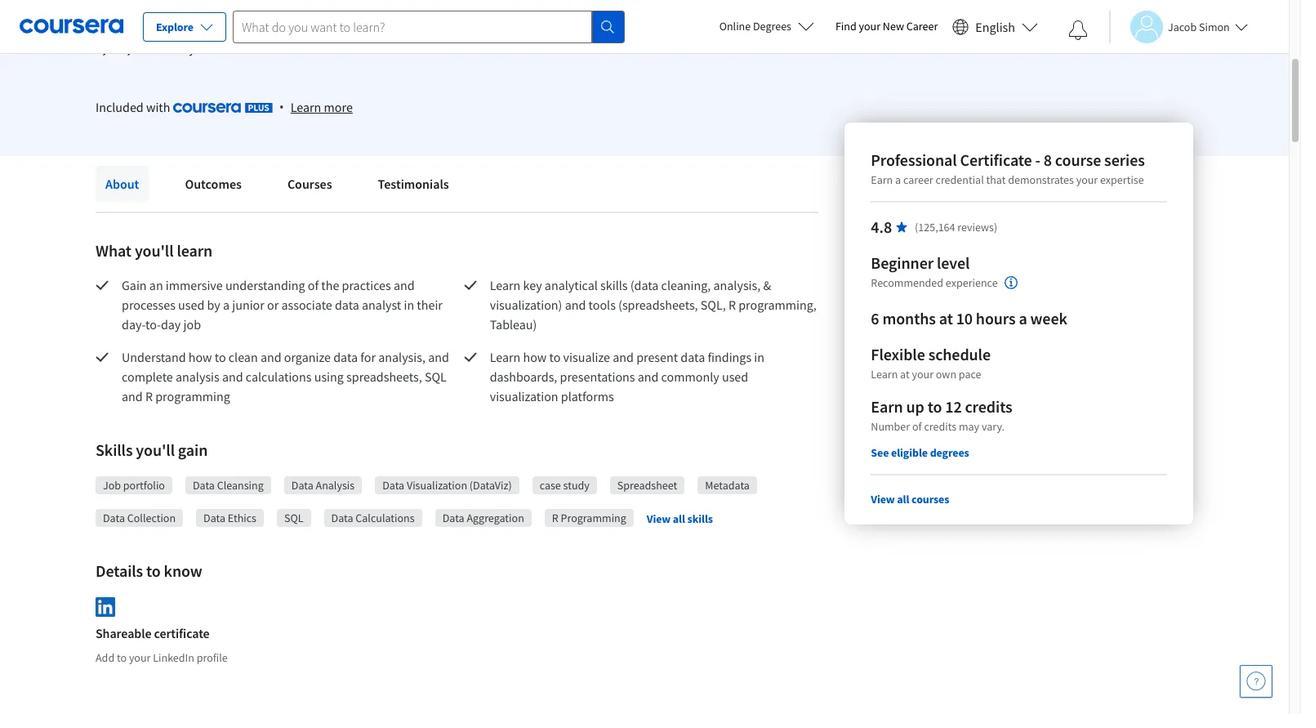 Task type: vqa. For each thing, say whether or not it's contained in the screenshot.
Programming
yes



Task type: describe. For each thing, give the bounding box(es) containing it.
calculations
[[356, 511, 415, 525]]

and down complete
[[122, 388, 143, 404]]

analyst
[[362, 297, 401, 313]]

online
[[719, 19, 751, 33]]

visualization
[[407, 478, 467, 493]]

spreadsheet
[[618, 478, 678, 493]]

find your new career link
[[828, 16, 946, 37]]

tableau)
[[490, 316, 537, 333]]

linkedin
[[153, 650, 194, 665]]

or
[[267, 297, 279, 313]]

day
[[161, 316, 181, 333]]

6 months at 10 hours a week
[[871, 308, 1068, 328]]

information about difficulty level pre-requisites. image
[[1005, 276, 1018, 289]]

data for data collection
[[103, 511, 125, 525]]

show notifications image
[[1069, 20, 1088, 40]]

details
[[96, 560, 143, 581]]

degrees
[[753, 19, 792, 33]]

programming
[[561, 511, 626, 525]]

you'll for skills
[[136, 440, 175, 460]]

analytical
[[545, 277, 598, 293]]

analysis, inside learn key analytical skills (data cleaning, analysis, & visualization) and tools (spreadsheets, sql, r programming, tableau)
[[714, 277, 761, 293]]

a inside gain an immersive understanding of the practices and processes used by a junior or associate data analyst in their day-to-day job
[[223, 297, 230, 313]]

metadata
[[705, 478, 750, 493]]

how for learn
[[523, 349, 547, 365]]

associate
[[281, 297, 332, 313]]

new
[[883, 19, 904, 33]]

number of credits may vary.
[[871, 419, 1005, 434]]

to for 12
[[928, 396, 942, 417]]

to for clean
[[215, 349, 226, 365]]

and down their
[[428, 349, 449, 365]]

understanding
[[225, 277, 305, 293]]

vary.
[[982, 419, 1005, 434]]

demonstrates
[[1008, 172, 1074, 187]]

gain
[[178, 440, 208, 460]]

(dataviz)
[[470, 478, 512, 493]]

a inside professional certificate - 8 course series earn a career credential that demonstrates your expertise
[[895, 172, 901, 187]]

your inside 'flexible schedule learn at your own pace'
[[912, 367, 934, 382]]

professional
[[871, 150, 957, 170]]

1 vertical spatial sql
[[284, 511, 304, 525]]

r inside understand how to clean and organize data for analysis, and complete analysis and calculations using spreadsheets, sql and r programming
[[145, 388, 153, 404]]

skills inside button
[[688, 511, 713, 526]]

1,862,311
[[96, 40, 152, 56]]

available
[[305, 3, 349, 18]]

your inside professional certificate - 8 course series earn a career credential that demonstrates your expertise
[[1077, 172, 1098, 187]]

programming,
[[739, 297, 817, 313]]

data visualization (dataviz)
[[382, 478, 512, 493]]

and down present
[[638, 368, 659, 385]]

What do you want to learn? text field
[[233, 10, 592, 43]]

skills inside learn key analytical skills (data cleaning, analysis, & visualization) and tools (spreadsheets, sql, r programming, tableau)
[[601, 277, 628, 293]]

data for data ethics
[[204, 511, 226, 525]]

gain
[[122, 277, 147, 293]]

all for skills
[[673, 511, 685, 526]]

findings
[[708, 349, 752, 365]]

sql,
[[701, 297, 726, 313]]

how for understand
[[188, 349, 212, 365]]

courses
[[912, 492, 950, 507]]

beginner level
[[871, 252, 970, 273]]

visualization
[[490, 388, 558, 404]]

view for view all courses
[[871, 492, 895, 507]]

0 horizontal spatial credits
[[924, 419, 957, 434]]

and inside gain an immersive understanding of the practices and processes used by a junior or associate data analyst in their day-to-day job
[[394, 277, 415, 293]]

6
[[871, 308, 879, 328]]

data ethics
[[204, 511, 257, 525]]

in inside learn how to visualize and present data findings in dashboards, presentations and commonly used visualization platforms
[[754, 349, 765, 365]]

data aggregation
[[443, 511, 524, 525]]

(data
[[630, 277, 659, 293]]

skills you'll gain
[[96, 440, 208, 460]]

commonly
[[661, 368, 720, 385]]

data for data calculations
[[331, 511, 353, 525]]

to left know
[[146, 560, 161, 581]]

coursera image
[[20, 13, 123, 39]]

study
[[563, 478, 590, 493]]

used inside gain an immersive understanding of the practices and processes used by a junior or associate data analyst in their day-to-day job
[[178, 297, 205, 313]]

16
[[181, 2, 192, 15]]

aid
[[288, 3, 303, 18]]

data for data visualization (dataviz)
[[382, 478, 405, 493]]

learn key analytical skills (data cleaning, analysis, & visualization) and tools (spreadsheets, sql, r programming, tableau)
[[490, 277, 819, 333]]

(125,164
[[915, 220, 956, 234]]

testimonials
[[378, 176, 449, 192]]

details to know
[[96, 560, 202, 581]]

an
[[149, 277, 163, 293]]

you'll for what
[[135, 240, 174, 261]]

analysis
[[176, 368, 220, 385]]

courses link
[[278, 166, 342, 202]]

earn inside professional certificate - 8 course series earn a career credential that demonstrates your expertise
[[871, 172, 893, 187]]

learn
[[177, 240, 213, 261]]

clean
[[229, 349, 258, 365]]

and up presentations
[[613, 349, 634, 365]]

view for view all skills
[[647, 511, 671, 526]]

1,862,311 already enrolled
[[96, 40, 243, 56]]

ethics
[[228, 511, 257, 525]]

find
[[836, 19, 857, 33]]

-
[[1036, 150, 1041, 170]]

learn inside 'flexible schedule learn at your own pace'
[[871, 367, 898, 382]]

reviews)
[[958, 220, 998, 234]]

2 horizontal spatial a
[[1019, 308, 1028, 328]]

what
[[96, 240, 132, 261]]

learn inside • learn more
[[291, 99, 321, 115]]

&
[[763, 277, 771, 293]]

and inside learn key analytical skills (data cleaning, analysis, & visualization) and tools (spreadsheets, sql, r programming, tableau)
[[565, 297, 586, 313]]

explore button
[[143, 12, 226, 42]]

job
[[103, 478, 121, 493]]

course
[[1055, 150, 1101, 170]]

complete
[[122, 368, 173, 385]]

explore
[[156, 20, 194, 34]]

1 horizontal spatial r
[[552, 511, 559, 525]]

visualization)
[[490, 297, 562, 313]]

all for courses
[[897, 492, 910, 507]]

your down shareable certificate
[[129, 650, 151, 665]]

more
[[324, 99, 353, 115]]

practices
[[342, 277, 391, 293]]

add
[[96, 650, 115, 665]]

1 horizontal spatial credits
[[965, 396, 1013, 417]]

english button
[[946, 0, 1045, 53]]

cleansing
[[217, 478, 264, 493]]

case study
[[540, 478, 590, 493]]

starts nov 16
[[132, 2, 192, 15]]

included
[[96, 99, 144, 115]]

outcomes link
[[175, 166, 252, 202]]

your right find
[[859, 19, 881, 33]]

online degrees
[[719, 19, 792, 33]]

their
[[417, 297, 443, 313]]

for
[[360, 349, 376, 365]]

programming
[[155, 388, 230, 404]]

data inside gain an immersive understanding of the practices and processes used by a junior or associate data analyst in their day-to-day job
[[335, 297, 359, 313]]

presentations
[[560, 368, 635, 385]]



Task type: locate. For each thing, give the bounding box(es) containing it.
your down course
[[1077, 172, 1098, 187]]

2 vertical spatial r
[[552, 511, 559, 525]]

0 vertical spatial sql
[[425, 368, 447, 385]]

1 horizontal spatial at
[[939, 308, 953, 328]]

to left "12"
[[928, 396, 942, 417]]

1 horizontal spatial skills
[[688, 511, 713, 526]]

data up calculations at the bottom left of the page
[[382, 478, 405, 493]]

level
[[937, 252, 970, 273]]

a right by
[[223, 297, 230, 313]]

courses
[[288, 176, 332, 192]]

1 vertical spatial you'll
[[136, 440, 175, 460]]

and down analytical
[[565, 297, 586, 313]]

data left for
[[333, 349, 358, 365]]

immersive
[[166, 277, 223, 293]]

platforms
[[561, 388, 614, 404]]

1 vertical spatial r
[[145, 388, 153, 404]]

used down findings
[[722, 368, 748, 385]]

financial aid available button
[[241, 3, 349, 18]]

1 horizontal spatial used
[[722, 368, 748, 385]]

1 horizontal spatial in
[[754, 349, 765, 365]]

and up calculations
[[261, 349, 282, 365]]

flexible schedule learn at your own pace
[[871, 344, 991, 382]]

at left 10
[[939, 308, 953, 328]]

day-
[[122, 316, 145, 333]]

analysis,
[[714, 277, 761, 293], [378, 349, 426, 365]]

0 horizontal spatial view
[[647, 511, 671, 526]]

0 horizontal spatial in
[[404, 297, 414, 313]]

certificate
[[960, 150, 1032, 170]]

your
[[859, 19, 881, 33], [1077, 172, 1098, 187], [912, 367, 934, 382], [129, 650, 151, 665]]

learn more link
[[291, 97, 353, 117]]

jacob simon
[[1168, 19, 1230, 34]]

1 vertical spatial at
[[900, 367, 910, 382]]

eligible
[[891, 445, 928, 460]]

all left courses
[[897, 492, 910, 507]]

about
[[105, 176, 139, 192]]

and
[[394, 277, 415, 293], [565, 297, 586, 313], [261, 349, 282, 365], [428, 349, 449, 365], [613, 349, 634, 365], [222, 368, 243, 385], [638, 368, 659, 385], [122, 388, 143, 404]]

experience
[[946, 276, 998, 290]]

sql right spreadsheets,
[[425, 368, 447, 385]]

data cleansing
[[193, 478, 264, 493]]

data down data visualization (dataviz)
[[443, 511, 465, 525]]

analysis
[[316, 478, 355, 493]]

1 vertical spatial view
[[647, 511, 671, 526]]

0 vertical spatial all
[[897, 492, 910, 507]]

r inside learn key analytical skills (data cleaning, analysis, & visualization) and tools (spreadsheets, sql, r programming, tableau)
[[729, 297, 736, 313]]

earn up number
[[871, 396, 903, 417]]

analysis, inside understand how to clean and organize data for analysis, and complete analysis and calculations using spreadsheets, sql and r programming
[[378, 349, 426, 365]]

used up 'job'
[[178, 297, 205, 313]]

analysis, up spreadsheets,
[[378, 349, 426, 365]]

to for visualize
[[549, 349, 561, 365]]

pace
[[959, 367, 982, 382]]

a left week
[[1019, 308, 1028, 328]]

0 vertical spatial analysis,
[[714, 277, 761, 293]]

outcomes
[[185, 176, 242, 192]]

10
[[956, 308, 973, 328]]

jacob
[[1168, 19, 1197, 34]]

1 horizontal spatial analysis,
[[714, 277, 761, 293]]

of inside gain an immersive understanding of the practices and processes used by a junior or associate data analyst in their day-to-day job
[[308, 277, 319, 293]]

your left 'own'
[[912, 367, 934, 382]]

view down spreadsheet
[[647, 511, 671, 526]]

help center image
[[1247, 672, 1266, 691]]

how inside learn how to visualize and present data findings in dashboards, presentations and commonly used visualization platforms
[[523, 349, 547, 365]]

about link
[[96, 166, 149, 202]]

data for data cleansing
[[193, 478, 215, 493]]

data for visualization
[[681, 349, 705, 365]]

0 horizontal spatial r
[[145, 388, 153, 404]]

credits up "vary."
[[965, 396, 1013, 417]]

skills up "tools"
[[601, 277, 628, 293]]

used inside learn how to visualize and present data findings in dashboards, presentations and commonly used visualization platforms
[[722, 368, 748, 385]]

skills down metadata
[[688, 511, 713, 526]]

1 vertical spatial credits
[[924, 419, 957, 434]]

used
[[178, 297, 205, 313], [722, 368, 748, 385]]

r down complete
[[145, 388, 153, 404]]

you'll up portfolio
[[136, 440, 175, 460]]

2 earn from the top
[[871, 396, 903, 417]]

job portfolio
[[103, 478, 165, 493]]

hours
[[976, 308, 1016, 328]]

visualize
[[563, 349, 610, 365]]

how up dashboards,
[[523, 349, 547, 365]]

0 horizontal spatial all
[[673, 511, 685, 526]]

tools
[[589, 297, 616, 313]]

1 horizontal spatial of
[[913, 419, 922, 434]]

data inside understand how to clean and organize data for analysis, and complete analysis and calculations using spreadsheets, sql and r programming
[[333, 349, 358, 365]]

add to your linkedin profile
[[96, 650, 228, 665]]

understand
[[122, 349, 186, 365]]

2 horizontal spatial r
[[729, 297, 736, 313]]

0 horizontal spatial skills
[[601, 277, 628, 293]]

r programming
[[552, 511, 626, 525]]

gain an immersive understanding of the practices and processes used by a junior or associate data analyst in their day-to-day job
[[122, 277, 445, 333]]

0 vertical spatial view
[[871, 492, 895, 507]]

all inside view all skills button
[[673, 511, 685, 526]]

nov
[[161, 2, 179, 15]]

expertise
[[1100, 172, 1144, 187]]

english
[[976, 18, 1016, 35]]

starts nov 16 button
[[96, 0, 228, 25]]

in left their
[[404, 297, 414, 313]]

calculations
[[246, 368, 312, 385]]

0 vertical spatial of
[[308, 277, 319, 293]]

data left analysis
[[291, 478, 314, 493]]

simon
[[1199, 19, 1230, 34]]

data down job
[[103, 511, 125, 525]]

data for data analysis
[[291, 478, 314, 493]]

present
[[637, 349, 678, 365]]

view
[[871, 492, 895, 507], [647, 511, 671, 526]]

0 horizontal spatial used
[[178, 297, 205, 313]]

0 horizontal spatial sql
[[284, 511, 304, 525]]

skills
[[601, 277, 628, 293], [688, 511, 713, 526]]

analysis, left &
[[714, 277, 761, 293]]

see eligible degrees button
[[871, 444, 970, 461]]

flexible
[[871, 344, 925, 364]]

to inside understand how to clean and organize data for analysis, and complete analysis and calculations using spreadsheets, sql and r programming
[[215, 349, 226, 365]]

1 how from the left
[[188, 349, 212, 365]]

0 vertical spatial in
[[404, 297, 414, 313]]

learn inside learn how to visualize and present data findings in dashboards, presentations and commonly used visualization platforms
[[490, 349, 521, 365]]

1 earn from the top
[[871, 172, 893, 187]]

series
[[1105, 150, 1145, 170]]

a left career
[[895, 172, 901, 187]]

learn right •
[[291, 99, 321, 115]]

data up commonly
[[681, 349, 705, 365]]

sql inside understand how to clean and organize data for analysis, and complete analysis and calculations using spreadsheets, sql and r programming
[[425, 368, 447, 385]]

collection
[[127, 511, 176, 525]]

at down flexible
[[900, 367, 910, 382]]

r
[[729, 297, 736, 313], [145, 388, 153, 404], [552, 511, 559, 525]]

0 vertical spatial earn
[[871, 172, 893, 187]]

0 vertical spatial at
[[939, 308, 953, 328]]

1 horizontal spatial view
[[871, 492, 895, 507]]

0 horizontal spatial at
[[900, 367, 910, 382]]

how inside understand how to clean and organize data for analysis, and complete analysis and calculations using spreadsheets, sql and r programming
[[188, 349, 212, 365]]

credits down earn up to 12 credits
[[924, 419, 957, 434]]

to right add
[[117, 650, 127, 665]]

data for data aggregation
[[443, 511, 465, 525]]

coursera plus image
[[173, 103, 273, 113]]

of left the the
[[308, 277, 319, 293]]

1 horizontal spatial all
[[897, 492, 910, 507]]

at inside 'flexible schedule learn at your own pace'
[[900, 367, 910, 382]]

to left clean
[[215, 349, 226, 365]]

• learn more
[[279, 98, 353, 116]]

1 vertical spatial earn
[[871, 396, 903, 417]]

degrees
[[930, 445, 970, 460]]

0 horizontal spatial of
[[308, 277, 319, 293]]

earn
[[871, 172, 893, 187], [871, 396, 903, 417]]

view all skills button
[[647, 510, 713, 527]]

data for using
[[333, 349, 358, 365]]

learn how to visualize and present data findings in dashboards, presentations and commonly used visualization platforms
[[490, 349, 767, 404]]

0 vertical spatial used
[[178, 297, 205, 313]]

data left cleansing
[[193, 478, 215, 493]]

and up analyst
[[394, 277, 415, 293]]

and down clean
[[222, 368, 243, 385]]

0 horizontal spatial analysis,
[[378, 349, 426, 365]]

0 vertical spatial skills
[[601, 277, 628, 293]]

included with
[[96, 99, 173, 115]]

view down see
[[871, 492, 895, 507]]

0 vertical spatial you'll
[[135, 240, 174, 261]]

see eligible degrees
[[871, 445, 970, 460]]

0 horizontal spatial how
[[188, 349, 212, 365]]

in inside gain an immersive understanding of the practices and processes used by a junior or associate data analyst in their day-to-day job
[[404, 297, 414, 313]]

1 horizontal spatial how
[[523, 349, 547, 365]]

r right sql,
[[729, 297, 736, 313]]

view all skills
[[647, 511, 713, 526]]

data down analysis
[[331, 511, 353, 525]]

all down spreadsheet
[[673, 511, 685, 526]]

data collection
[[103, 511, 176, 525]]

1 vertical spatial of
[[913, 419, 922, 434]]

case
[[540, 478, 561, 493]]

in right findings
[[754, 349, 765, 365]]

beginner
[[871, 252, 934, 273]]

recommended
[[871, 276, 944, 290]]

1 vertical spatial skills
[[688, 511, 713, 526]]

2 how from the left
[[523, 349, 547, 365]]

portfolio
[[123, 478, 165, 493]]

to left visualize
[[549, 349, 561, 365]]

1 vertical spatial in
[[754, 349, 765, 365]]

1 vertical spatial used
[[722, 368, 748, 385]]

1 horizontal spatial a
[[895, 172, 901, 187]]

learn left key at the left
[[490, 277, 521, 293]]

data left the 'ethics' at the left
[[204, 511, 226, 525]]

0 vertical spatial r
[[729, 297, 736, 313]]

8
[[1044, 150, 1052, 170]]

0 horizontal spatial a
[[223, 297, 230, 313]]

already
[[154, 40, 195, 56]]

months
[[883, 308, 936, 328]]

•
[[279, 98, 284, 116]]

sql down data analysis
[[284, 511, 304, 525]]

organize
[[284, 349, 331, 365]]

job
[[183, 316, 201, 333]]

1 vertical spatial analysis,
[[378, 349, 426, 365]]

view all courses
[[871, 492, 950, 507]]

1 vertical spatial all
[[673, 511, 685, 526]]

to inside learn how to visualize and present data findings in dashboards, presentations and commonly used visualization platforms
[[549, 349, 561, 365]]

learn up dashboards,
[[490, 349, 521, 365]]

0 vertical spatial credits
[[965, 396, 1013, 417]]

how up analysis
[[188, 349, 212, 365]]

data down the the
[[335, 297, 359, 313]]

data inside learn how to visualize and present data findings in dashboards, presentations and commonly used visualization platforms
[[681, 349, 705, 365]]

you'll up an
[[135, 240, 174, 261]]

learn down flexible
[[871, 367, 898, 382]]

of down up
[[913, 419, 922, 434]]

view inside button
[[647, 511, 671, 526]]

starts
[[132, 2, 159, 15]]

up
[[906, 396, 925, 417]]

None search field
[[233, 10, 625, 43]]

jacob simon button
[[1109, 10, 1248, 43]]

number
[[871, 419, 910, 434]]

know
[[164, 560, 202, 581]]

r down case at the left bottom of page
[[552, 511, 559, 525]]

data
[[193, 478, 215, 493], [291, 478, 314, 493], [382, 478, 405, 493], [103, 511, 125, 525], [204, 511, 226, 525], [331, 511, 353, 525], [443, 511, 465, 525]]

view all courses link
[[871, 492, 950, 507]]

1 horizontal spatial sql
[[425, 368, 447, 385]]

learn inside learn key analytical skills (data cleaning, analysis, & visualization) and tools (spreadsheets, sql, r programming, tableau)
[[490, 277, 521, 293]]

all
[[897, 492, 910, 507], [673, 511, 685, 526]]

shareable certificate
[[96, 625, 210, 641]]

by
[[207, 297, 220, 313]]

earn left career
[[871, 172, 893, 187]]



